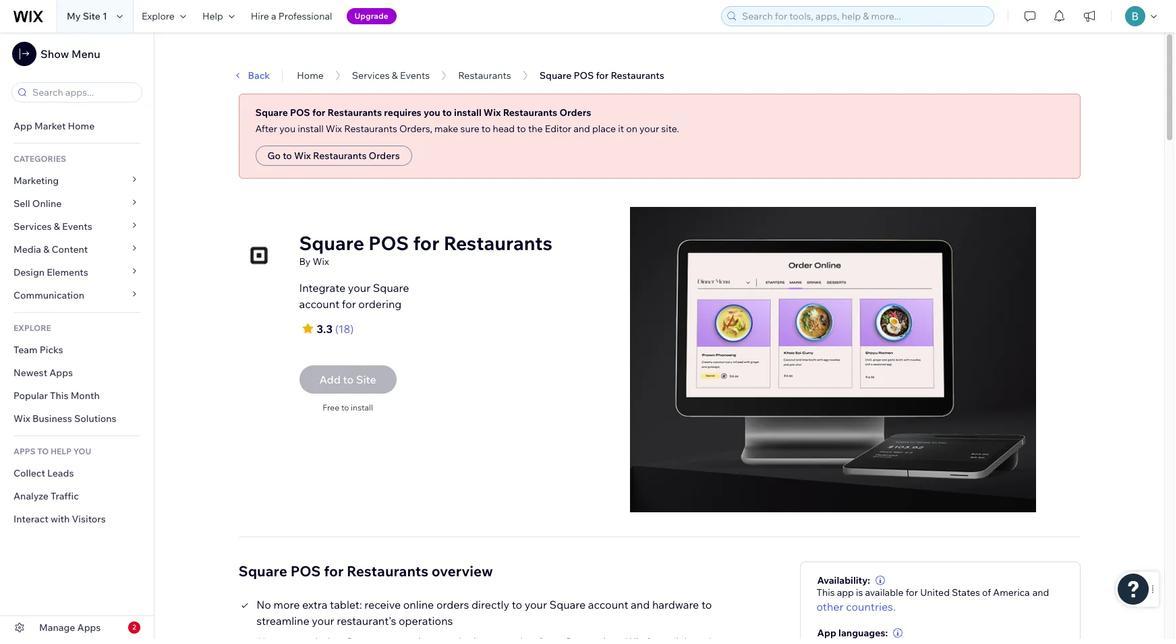 Task type: vqa. For each thing, say whether or not it's contained in the screenshot.
Country/State is Algeria's Country/State
no



Task type: locate. For each thing, give the bounding box(es) containing it.
square for square pos for restaurants overview
[[238, 562, 287, 580]]

for inside button
[[596, 69, 609, 82]]

square inside square pos for restaurants button
[[539, 69, 572, 82]]

place
[[592, 123, 616, 135]]

install right free
[[351, 403, 373, 413]]

0 horizontal spatial services & events link
[[0, 215, 154, 238]]

1 vertical spatial account
[[588, 598, 628, 612]]

apps to help you
[[13, 447, 91, 457]]

Search for tools, apps, help & more... field
[[738, 7, 990, 26]]

0 vertical spatial apps
[[49, 367, 73, 379]]

app down other on the bottom
[[817, 627, 836, 639]]

& up requires
[[392, 69, 398, 82]]

0 horizontal spatial apps
[[49, 367, 73, 379]]

for for square pos for restaurants by wix
[[413, 231, 439, 255]]

square inside square pos for restaurants by wix
[[299, 231, 364, 255]]

go to wix restaurants orders button
[[255, 146, 412, 166]]

manage
[[39, 622, 75, 634]]

professional
[[278, 10, 332, 22]]

0 vertical spatial you
[[424, 107, 440, 119]]

pos inside square pos for restaurants button
[[574, 69, 594, 82]]

by
[[299, 256, 310, 268]]

is
[[856, 587, 863, 599]]

1 horizontal spatial apps
[[77, 622, 101, 634]]

newest apps link
[[0, 362, 154, 384]]

1 horizontal spatial app
[[817, 627, 836, 639]]

(
[[335, 322, 339, 336]]

services up requires
[[352, 69, 390, 82]]

1 vertical spatial home
[[68, 120, 95, 132]]

orders down orders,
[[369, 150, 400, 162]]

manage apps
[[39, 622, 101, 634]]

1 vertical spatial &
[[54, 221, 60, 233]]

you
[[73, 447, 91, 457]]

1 horizontal spatial services & events
[[352, 69, 430, 82]]

hire
[[251, 10, 269, 22]]

for for square pos for restaurants
[[596, 69, 609, 82]]

with
[[51, 513, 70, 525]]

site
[[83, 10, 100, 22]]

to right sure
[[482, 123, 491, 135]]

0 vertical spatial home
[[297, 69, 324, 82]]

1 horizontal spatial home
[[297, 69, 324, 82]]

events up media & content 'link'
[[62, 221, 92, 233]]

this app is available for united states of america
[[817, 587, 1030, 599]]

pos up ordering on the top left of page
[[369, 231, 409, 255]]

go
[[267, 150, 281, 162]]

square for square pos for restaurants requires you to install wix restaurants orders after you install wix restaurants orders, make sure to head to the editor and place it on your site.
[[255, 107, 288, 119]]

0 vertical spatial app
[[13, 120, 32, 132]]

pos for square pos for restaurants
[[574, 69, 594, 82]]

1 vertical spatial services
[[13, 221, 52, 233]]

apps
[[49, 367, 73, 379], [77, 622, 101, 634]]

square pos for restaurants preview 0 image
[[630, 207, 1036, 519]]

popular this month link
[[0, 384, 154, 407]]

your up ordering on the top left of page
[[348, 281, 370, 295]]

0 horizontal spatial services
[[13, 221, 52, 233]]

restaurants inside 'button'
[[313, 150, 367, 162]]

wix down popular
[[13, 413, 30, 425]]

0 horizontal spatial you
[[279, 123, 296, 135]]

tablet:
[[330, 598, 362, 612]]

languages:
[[839, 627, 888, 639]]

2 horizontal spatial and
[[1033, 587, 1049, 599]]

streamline
[[256, 614, 309, 628]]

newest
[[13, 367, 47, 379]]

2 horizontal spatial &
[[392, 69, 398, 82]]

1 vertical spatial this
[[817, 587, 835, 599]]

you right 'after'
[[279, 123, 296, 135]]

0 horizontal spatial this
[[50, 390, 68, 402]]

1 horizontal spatial you
[[424, 107, 440, 119]]

for
[[596, 69, 609, 82], [312, 107, 325, 119], [413, 231, 439, 255], [342, 297, 356, 311], [324, 562, 344, 580], [906, 587, 918, 599]]

show menu
[[40, 47, 100, 61]]

analyze traffic link
[[0, 485, 154, 508]]

wix business solutions
[[13, 413, 116, 425]]

0 vertical spatial install
[[454, 107, 481, 119]]

pos for square pos for restaurants by wix
[[369, 231, 409, 255]]

1 vertical spatial orders
[[369, 150, 400, 162]]

&
[[392, 69, 398, 82], [54, 221, 60, 233], [43, 244, 50, 256]]

1 horizontal spatial &
[[54, 221, 60, 233]]

visitors
[[72, 513, 106, 525]]

home right back
[[297, 69, 324, 82]]

0 horizontal spatial events
[[62, 221, 92, 233]]

orders inside go to wix restaurants orders 'button'
[[369, 150, 400, 162]]

1 vertical spatial app
[[817, 627, 836, 639]]

0 vertical spatial account
[[299, 297, 339, 311]]

and right america
[[1033, 587, 1049, 599]]

services down sell online
[[13, 221, 52, 233]]

square pos for restaurants requires you to install wix restaurants orders after you install wix restaurants orders, make sure to head to the editor and place it on your site.
[[255, 107, 679, 135]]

analyze
[[13, 490, 49, 503]]

3.3 ( 18 )
[[317, 322, 354, 336]]

& up media & content
[[54, 221, 60, 233]]

pos down home link
[[290, 107, 310, 119]]

install
[[454, 107, 481, 119], [298, 123, 324, 135], [351, 403, 373, 413]]

1 vertical spatial services & events
[[13, 221, 92, 233]]

0 horizontal spatial and
[[574, 123, 590, 135]]

wix right by on the left top of page
[[313, 256, 329, 268]]

integrate
[[299, 281, 346, 295]]

account inside no more extra tablet: receive online orders directly to your square account and hardware to streamline your restaurant's operations
[[588, 598, 628, 612]]

0 horizontal spatial &
[[43, 244, 50, 256]]

online
[[403, 598, 434, 612]]

square
[[539, 69, 572, 82], [255, 107, 288, 119], [299, 231, 364, 255], [373, 281, 409, 295], [238, 562, 287, 580], [549, 598, 586, 612]]

1 horizontal spatial services & events link
[[352, 69, 430, 82]]

0 horizontal spatial services & events
[[13, 221, 92, 233]]

team
[[13, 344, 38, 356]]

services & events
[[352, 69, 430, 82], [13, 221, 92, 233]]

app inside sidebar element
[[13, 120, 32, 132]]

1 horizontal spatial orders
[[559, 107, 591, 119]]

and inside no more extra tablet: receive online orders directly to your square account and hardware to streamline your restaurant's operations
[[631, 598, 650, 612]]

for inside square pos for restaurants by wix
[[413, 231, 439, 255]]

0 vertical spatial events
[[400, 69, 430, 82]]

analyze traffic
[[13, 490, 79, 503]]

the
[[528, 123, 543, 135]]

services & events up requires
[[352, 69, 430, 82]]

home right market at the left top
[[68, 120, 95, 132]]

0 vertical spatial orders
[[559, 107, 591, 119]]

help button
[[194, 0, 243, 32]]

your right the directly
[[525, 598, 547, 612]]

to right 'go'
[[283, 150, 292, 162]]

services
[[352, 69, 390, 82], [13, 221, 52, 233]]

services & events link
[[352, 69, 430, 82], [0, 215, 154, 238]]

pos up extra
[[290, 562, 321, 580]]

this up other on the bottom
[[817, 587, 835, 599]]

apps right manage
[[77, 622, 101, 634]]

to right the directly
[[512, 598, 522, 612]]

pos inside square pos for restaurants by wix
[[369, 231, 409, 255]]

1 vertical spatial services & events link
[[0, 215, 154, 238]]

1 vertical spatial apps
[[77, 622, 101, 634]]

no
[[256, 598, 271, 612]]

1 horizontal spatial services
[[352, 69, 390, 82]]

apps up popular this month
[[49, 367, 73, 379]]

1 horizontal spatial account
[[588, 598, 628, 612]]

18
[[339, 322, 350, 336]]

apps for newest apps
[[49, 367, 73, 379]]

0 vertical spatial &
[[392, 69, 398, 82]]

1 vertical spatial events
[[62, 221, 92, 233]]

& right 'media'
[[43, 244, 50, 256]]

market
[[34, 120, 66, 132]]

wix
[[484, 107, 501, 119], [326, 123, 342, 135], [294, 150, 311, 162], [313, 256, 329, 268], [13, 413, 30, 425]]

your right on
[[640, 123, 659, 135]]

0 horizontal spatial install
[[298, 123, 324, 135]]

pos inside square pos for restaurants requires you to install wix restaurants orders after you install wix restaurants orders, make sure to head to the editor and place it on your site.
[[290, 107, 310, 119]]

interact with visitors
[[13, 513, 106, 525]]

services & events up media & content
[[13, 221, 92, 233]]

elements
[[47, 266, 88, 279]]

make
[[434, 123, 458, 135]]

business
[[32, 413, 72, 425]]

install up sure
[[454, 107, 481, 119]]

to left the
[[517, 123, 526, 135]]

services inside sidebar element
[[13, 221, 52, 233]]

0 horizontal spatial account
[[299, 297, 339, 311]]

free to install
[[323, 403, 373, 413]]

account left hardware
[[588, 598, 628, 612]]

and left hardware
[[631, 598, 650, 612]]

home inside sidebar element
[[68, 120, 95, 132]]

my
[[67, 10, 81, 22]]

this up wix business solutions
[[50, 390, 68, 402]]

square inside square pos for restaurants requires you to install wix restaurants orders after you install wix restaurants orders, make sure to head to the editor and place it on your site.
[[255, 107, 288, 119]]

back button
[[232, 69, 270, 82]]

1 horizontal spatial events
[[400, 69, 430, 82]]

1
[[103, 10, 107, 22]]

newest apps
[[13, 367, 73, 379]]

app left market at the left top
[[13, 120, 32, 132]]

leads
[[47, 467, 74, 480]]

1 horizontal spatial and
[[631, 598, 650, 612]]

pos up place
[[574, 69, 594, 82]]

show menu button
[[12, 42, 100, 66]]

orders up editor
[[559, 107, 591, 119]]

0 horizontal spatial home
[[68, 120, 95, 132]]

wix right 'go'
[[294, 150, 311, 162]]

1 horizontal spatial this
[[817, 587, 835, 599]]

for for square pos for restaurants requires you to install wix restaurants orders after you install wix restaurants orders, make sure to head to the editor and place it on your site.
[[312, 107, 325, 119]]

home
[[297, 69, 324, 82], [68, 120, 95, 132]]

you up make
[[424, 107, 440, 119]]

and
[[574, 123, 590, 135], [1033, 587, 1049, 599], [631, 598, 650, 612]]

sidebar element
[[0, 32, 154, 639]]

pos
[[574, 69, 594, 82], [290, 107, 310, 119], [369, 231, 409, 255], [290, 562, 321, 580]]

2 vertical spatial &
[[43, 244, 50, 256]]

and left place
[[574, 123, 590, 135]]

0 horizontal spatial orders
[[369, 150, 400, 162]]

you
[[424, 107, 440, 119], [279, 123, 296, 135]]

popular
[[13, 390, 48, 402]]

events
[[400, 69, 430, 82], [62, 221, 92, 233]]

0 vertical spatial this
[[50, 390, 68, 402]]

wix up head
[[484, 107, 501, 119]]

apps for manage apps
[[77, 622, 101, 634]]

services & events link up content
[[0, 215, 154, 238]]

services & events link up requires
[[352, 69, 430, 82]]

for inside integrate your square account for ordering
[[342, 297, 356, 311]]

available
[[865, 587, 904, 599]]

pos for square pos for restaurants requires you to install wix restaurants orders after you install wix restaurants orders, make sure to head to the editor and place it on your site.
[[290, 107, 310, 119]]

0 horizontal spatial app
[[13, 120, 32, 132]]

0 vertical spatial services
[[352, 69, 390, 82]]

install up go to wix restaurants orders
[[298, 123, 324, 135]]

account inside integrate your square account for ordering
[[299, 297, 339, 311]]

square pos for restaurants
[[539, 69, 664, 82]]

this inside sidebar element
[[50, 390, 68, 402]]

events up requires
[[400, 69, 430, 82]]

square for square pos for restaurants by wix
[[299, 231, 364, 255]]

design elements
[[13, 266, 88, 279]]

2 vertical spatial install
[[351, 403, 373, 413]]

square pos for restaurants by wix
[[299, 231, 552, 268]]

your down extra
[[312, 614, 334, 628]]

account down integrate on the left top of the page
[[299, 297, 339, 311]]

for inside square pos for restaurants requires you to install wix restaurants orders after you install wix restaurants orders, make sure to head to the editor and place it on your site.
[[312, 107, 325, 119]]



Task type: describe. For each thing, give the bounding box(es) containing it.
to inside 'button'
[[283, 150, 292, 162]]

orders inside square pos for restaurants requires you to install wix restaurants orders after you install wix restaurants orders, make sure to head to the editor and place it on your site.
[[559, 107, 591, 119]]

sell
[[13, 198, 30, 210]]

it
[[618, 123, 624, 135]]

menu
[[71, 47, 100, 61]]

restaurants inside square pos for restaurants by wix
[[444, 231, 552, 255]]

Search apps... field
[[28, 83, 138, 102]]

collect leads link
[[0, 462, 154, 485]]

sell online
[[13, 198, 62, 210]]

& inside 'link'
[[43, 244, 50, 256]]

)
[[350, 322, 354, 336]]

free
[[323, 403, 339, 413]]

square pos for restaurants button
[[533, 65, 671, 86]]

wix inside "link"
[[13, 413, 30, 425]]

home link
[[297, 69, 324, 82]]

team picks link
[[0, 339, 154, 362]]

square inside integrate your square account for ordering
[[373, 281, 409, 295]]

media
[[13, 244, 41, 256]]

apps
[[13, 447, 35, 457]]

media & content link
[[0, 238, 154, 261]]

sell online link
[[0, 192, 154, 215]]

picks
[[40, 344, 63, 356]]

my site 1
[[67, 10, 107, 22]]

availability:
[[817, 574, 870, 587]]

1 horizontal spatial install
[[351, 403, 373, 413]]

1 vertical spatial install
[[298, 123, 324, 135]]

communication
[[13, 289, 86, 302]]

month
[[71, 390, 100, 402]]

popular this month
[[13, 390, 100, 402]]

marketing link
[[0, 169, 154, 192]]

to up make
[[442, 107, 452, 119]]

operations
[[399, 614, 453, 628]]

receive
[[364, 598, 401, 612]]

2 horizontal spatial install
[[454, 107, 481, 119]]

go to wix restaurants orders
[[267, 150, 400, 162]]

app for app market home
[[13, 120, 32, 132]]

no more extra tablet: receive online orders directly to your square account and hardware to streamline your restaurant's operations
[[256, 598, 712, 628]]

more
[[274, 598, 300, 612]]

app
[[837, 587, 854, 599]]

marketing
[[13, 175, 59, 187]]

traffic
[[51, 490, 79, 503]]

a
[[271, 10, 276, 22]]

online
[[32, 198, 62, 210]]

categories
[[13, 154, 66, 164]]

upgrade button
[[346, 8, 396, 24]]

and inside the and other countries.
[[1033, 587, 1049, 599]]

your inside integrate your square account for ordering
[[348, 281, 370, 295]]

other countries. link
[[817, 599, 896, 615]]

wix up go to wix restaurants orders
[[326, 123, 342, 135]]

to
[[37, 447, 49, 457]]

help
[[202, 10, 223, 22]]

overview
[[432, 562, 493, 580]]

countries.
[[846, 600, 896, 614]]

head
[[493, 123, 515, 135]]

to right free
[[341, 403, 349, 413]]

app for app languages:
[[817, 627, 836, 639]]

services & events inside sidebar element
[[13, 221, 92, 233]]

after
[[255, 123, 277, 135]]

site.
[[661, 123, 679, 135]]

other
[[817, 600, 844, 614]]

explore
[[142, 10, 175, 22]]

square for square pos for restaurants
[[539, 69, 572, 82]]

and inside square pos for restaurants requires you to install wix restaurants orders after you install wix restaurants orders, make sure to head to the editor and place it on your site.
[[574, 123, 590, 135]]

america
[[993, 587, 1030, 599]]

app languages:
[[817, 627, 888, 639]]

requires
[[384, 107, 421, 119]]

wix business solutions link
[[0, 407, 154, 430]]

back
[[248, 69, 270, 82]]

sure
[[460, 123, 479, 135]]

ordering
[[358, 297, 402, 311]]

collect leads
[[13, 467, 74, 480]]

restaurant's
[[337, 614, 396, 628]]

hire a professional
[[251, 10, 332, 22]]

0 vertical spatial services & events link
[[352, 69, 430, 82]]

hardware
[[652, 598, 699, 612]]

solutions
[[74, 413, 116, 425]]

integrate your square account for ordering
[[299, 281, 409, 311]]

3.3
[[317, 322, 333, 336]]

square inside no more extra tablet: receive online orders directly to your square account and hardware to streamline your restaurant's operations
[[549, 598, 586, 612]]

square pos for restaurants overview
[[238, 562, 493, 580]]

states
[[952, 587, 980, 599]]

pos for square pos for restaurants overview
[[290, 562, 321, 580]]

communication link
[[0, 284, 154, 307]]

for for square pos for restaurants overview
[[324, 562, 344, 580]]

upgrade
[[355, 11, 388, 21]]

explore
[[13, 323, 51, 333]]

0 vertical spatial services & events
[[352, 69, 430, 82]]

extra
[[302, 598, 328, 612]]

united
[[920, 587, 950, 599]]

directly
[[472, 598, 509, 612]]

collect
[[13, 467, 45, 480]]

to right hardware
[[701, 598, 712, 612]]

help
[[51, 447, 72, 457]]

restaurants link
[[458, 69, 511, 82]]

design elements link
[[0, 261, 154, 284]]

wix inside 'button'
[[294, 150, 311, 162]]

interact
[[13, 513, 48, 525]]

show
[[40, 47, 69, 61]]

and other countries.
[[817, 587, 1049, 614]]

your inside square pos for restaurants requires you to install wix restaurants orders after you install wix restaurants orders, make sure to head to the editor and place it on your site.
[[640, 123, 659, 135]]

restaurants inside button
[[611, 69, 664, 82]]

app market home link
[[0, 115, 154, 138]]

1 vertical spatial you
[[279, 123, 296, 135]]

square pos for restaurants logo image
[[238, 235, 279, 276]]

wix inside square pos for restaurants by wix
[[313, 256, 329, 268]]

events inside sidebar element
[[62, 221, 92, 233]]



